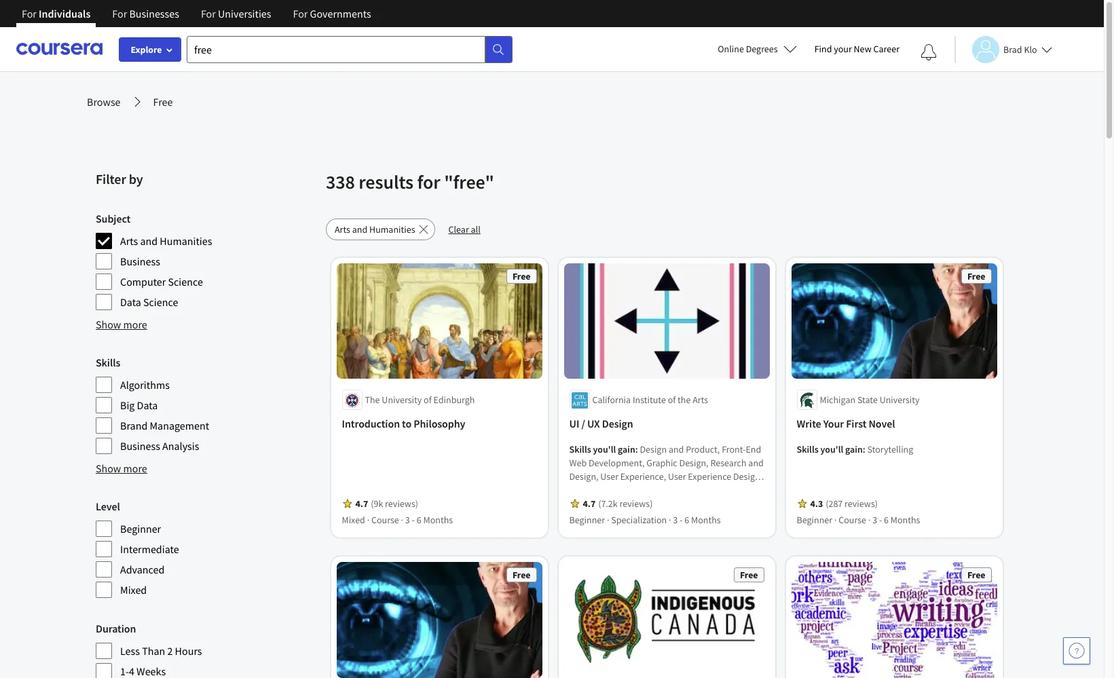 Task type: vqa. For each thing, say whether or not it's contained in the screenshot.
multiple programs button
no



Task type: describe. For each thing, give the bounding box(es) containing it.
6 for ui / ux design
[[685, 514, 690, 527]]

skills you'll gain : storytelling
[[797, 444, 914, 456]]

degrees
[[746, 43, 778, 55]]

for universities
[[201, 7, 271, 20]]

(7.2k
[[599, 498, 618, 510]]

data science
[[120, 295, 178, 309]]

338
[[326, 170, 355, 194]]

write your first novel
[[797, 417, 896, 431]]

for for universities
[[201, 7, 216, 20]]

gain for storytelling
[[846, 444, 864, 456]]

6 · from the left
[[869, 514, 871, 527]]

advanced
[[120, 563, 165, 577]]

show more for business analysis
[[96, 462, 147, 475]]

california
[[593, 394, 631, 406]]

browse
[[87, 95, 121, 109]]

3 for write
[[873, 514, 878, 527]]

novel
[[869, 417, 896, 431]]

humanities inside 'button'
[[370, 223, 415, 236]]

strategy
[[707, 498, 740, 510]]

design, down the 'product,'
[[680, 457, 709, 470]]

show more button for business
[[96, 461, 147, 477]]

beginner · specialization · 3 - 6 months
[[570, 514, 721, 527]]

visualization
[[687, 485, 737, 497]]

4.7 for 4.7 (7.2k reviews)
[[583, 498, 596, 510]]

duration
[[96, 622, 136, 636]]

mixed for mixed · course · 3 - 6 months
[[342, 514, 366, 527]]

graphic
[[647, 457, 678, 470]]

design, down visualization
[[676, 498, 705, 510]]

for
[[417, 170, 441, 194]]

beginner for beginner
[[120, 522, 161, 536]]

explore button
[[119, 37, 181, 62]]

design, up (computer
[[570, 471, 599, 483]]

businesses
[[129, 7, 179, 20]]

philosophy
[[414, 417, 466, 431]]

storytelling
[[868, 444, 914, 456]]

gain for :
[[619, 444, 636, 456]]

for businesses
[[112, 7, 179, 20]]

introduction to philosophy link
[[342, 416, 537, 432]]

brand management
[[120, 419, 209, 433]]

humanities inside "subject" group
[[160, 234, 212, 248]]

ui
[[570, 417, 580, 431]]

- for ui / ux design
[[680, 514, 683, 527]]

arts and humanities inside "subject" group
[[120, 234, 212, 248]]

show more for data science
[[96, 318, 147, 331]]

individuals
[[39, 7, 91, 20]]

2
[[167, 645, 173, 658]]

career
[[874, 43, 900, 55]]

4.7 (7.2k reviews)
[[583, 498, 653, 510]]

(9k
[[371, 498, 384, 510]]

: for :
[[636, 444, 639, 456]]

visual
[[630, 485, 654, 497]]

beginner · course · 3 - 6 months
[[797, 514, 921, 527]]

3 for ui
[[674, 514, 678, 527]]

course for (287
[[839, 514, 867, 527]]

brad
[[1004, 43, 1023, 55]]

online degrees button
[[707, 34, 808, 64]]

brad klo
[[1004, 43, 1038, 55]]

6 for write your first novel
[[885, 514, 890, 527]]

arts and humanities inside arts and humanities 'button'
[[335, 223, 415, 236]]

skills for skills
[[96, 356, 120, 370]]

design and product, front-end web development, graphic design, research and design, user experience, user experience design, user research, visual design, visualization (computer graphics), web design, strategy
[[570, 444, 764, 510]]

duration group
[[96, 621, 318, 679]]

product,
[[686, 444, 721, 456]]

0 horizontal spatial user
[[570, 485, 588, 497]]

filter
[[96, 170, 126, 187]]

4.3
[[811, 498, 824, 510]]

all
[[471, 223, 481, 236]]

subject
[[96, 212, 131, 226]]

your
[[824, 417, 845, 431]]

front-
[[722, 444, 746, 456]]

intermediate
[[120, 543, 179, 556]]

months for ui / ux design
[[692, 514, 721, 527]]

design inside design and product, front-end web development, graphic design, research and design, user experience, user experience design, user research, visual design, visualization (computer graphics), web design, strategy
[[641, 444, 667, 456]]

more for data
[[123, 318, 147, 331]]

4.7 (9k reviews)
[[356, 498, 419, 510]]

klo
[[1025, 43, 1038, 55]]

arts and humanities button
[[326, 219, 435, 240]]

first
[[847, 417, 867, 431]]

2 university from the left
[[880, 394, 920, 406]]

1 6 from the left
[[417, 514, 422, 527]]

show notifications image
[[921, 44, 937, 60]]

and inside "subject" group
[[140, 234, 158, 248]]

reviews) for ui / ux design
[[620, 498, 653, 510]]

development,
[[589, 457, 645, 470]]

more for business
[[123, 462, 147, 475]]

beginner for beginner · specialization · 3 - 6 months
[[570, 514, 606, 527]]

browse link
[[87, 94, 121, 110]]

graphics),
[[615, 498, 655, 510]]

science for data science
[[143, 295, 178, 309]]

0 horizontal spatial web
[[570, 457, 587, 470]]

computer science
[[120, 275, 203, 289]]

4.3 (287 reviews)
[[811, 498, 879, 510]]

banner navigation
[[11, 0, 382, 37]]

ui / ux design link
[[570, 416, 765, 432]]

less
[[120, 645, 140, 658]]

brand
[[120, 419, 148, 433]]

level
[[96, 500, 120, 514]]

results
[[359, 170, 414, 194]]

4 · from the left
[[669, 514, 672, 527]]

new
[[854, 43, 872, 55]]

1 · from the left
[[368, 514, 370, 527]]

mixed · course · 3 - 6 months
[[342, 514, 454, 527]]

arts inside 'button'
[[335, 223, 350, 236]]

1 horizontal spatial user
[[601, 471, 619, 483]]

you'll for storytelling
[[821, 444, 844, 456]]

experience,
[[621, 471, 667, 483]]

1 reviews) from the left
[[386, 498, 419, 510]]

ux
[[588, 417, 601, 431]]

management
[[150, 419, 209, 433]]

business analysis
[[120, 439, 199, 453]]

universities
[[218, 7, 271, 20]]

and inside arts and humanities 'button'
[[352, 223, 368, 236]]

the university of edinburgh
[[365, 394, 475, 406]]



Task type: locate. For each thing, give the bounding box(es) containing it.
course down 4.7 (9k reviews) in the left of the page
[[372, 514, 400, 527]]

2 more from the top
[[123, 462, 147, 475]]

of
[[424, 394, 432, 406], [668, 394, 676, 406]]

2 you'll from the left
[[821, 444, 844, 456]]

1 show from the top
[[96, 318, 121, 331]]

0 horizontal spatial of
[[424, 394, 432, 406]]

3 3 from the left
[[873, 514, 878, 527]]

design, down research at bottom right
[[734, 471, 763, 483]]

1 horizontal spatial -
[[680, 514, 683, 527]]

: left storytelling
[[864, 444, 866, 456]]

computer
[[120, 275, 166, 289]]

0 horizontal spatial arts and humanities
[[120, 234, 212, 248]]

2 horizontal spatial 3
[[873, 514, 878, 527]]

0 horizontal spatial gain
[[619, 444, 636, 456]]

reviews) for write your first novel
[[845, 498, 879, 510]]

1 horizontal spatial skills
[[570, 444, 592, 456]]

data inside "subject" group
[[120, 295, 141, 309]]

1 horizontal spatial mixed
[[342, 514, 366, 527]]

2 horizontal spatial months
[[891, 514, 921, 527]]

3 down '4.3 (287 reviews)'
[[873, 514, 878, 527]]

specialization
[[612, 514, 668, 527]]

research,
[[590, 485, 628, 497]]

analysis
[[162, 439, 199, 453]]

0 horizontal spatial skills
[[96, 356, 120, 370]]

reviews) up mixed · course · 3 - 6 months
[[386, 498, 419, 510]]

you'll for :
[[594, 444, 617, 456]]

beginner up intermediate
[[120, 522, 161, 536]]

humanities down results at the left top
[[370, 223, 415, 236]]

1 horizontal spatial web
[[657, 498, 674, 510]]

0 horizontal spatial humanities
[[160, 234, 212, 248]]

1 vertical spatial mixed
[[120, 583, 147, 597]]

0 vertical spatial data
[[120, 295, 141, 309]]

for left individuals
[[22, 7, 37, 20]]

1 horizontal spatial 6
[[685, 514, 690, 527]]

1 horizontal spatial arts
[[335, 223, 350, 236]]

california institute of the arts
[[593, 394, 709, 406]]

big data
[[120, 399, 158, 412]]

course for (9k
[[372, 514, 400, 527]]

design up graphic
[[641, 444, 667, 456]]

business inside "subject" group
[[120, 255, 160, 268]]

0 horizontal spatial 4.7
[[356, 498, 369, 510]]

filter by
[[96, 170, 143, 187]]

show more down data science
[[96, 318, 147, 331]]

0 horizontal spatial mixed
[[120, 583, 147, 597]]

clear all
[[449, 223, 481, 236]]

4.7
[[356, 498, 369, 510], [583, 498, 596, 510]]

find
[[815, 43, 832, 55]]

big
[[120, 399, 135, 412]]

1 vertical spatial show
[[96, 462, 121, 475]]

1 horizontal spatial of
[[668, 394, 676, 406]]

algorithms
[[120, 378, 170, 392]]

1 of from the left
[[424, 394, 432, 406]]

1 you'll from the left
[[594, 444, 617, 456]]

1 vertical spatial science
[[143, 295, 178, 309]]

humanities
[[370, 223, 415, 236], [160, 234, 212, 248]]

skills group
[[96, 355, 318, 455]]

experience
[[689, 471, 732, 483]]

2 - from the left
[[680, 514, 683, 527]]

skills inside group
[[96, 356, 120, 370]]

-
[[412, 514, 415, 527], [680, 514, 683, 527], [880, 514, 883, 527]]

2 reviews) from the left
[[620, 498, 653, 510]]

less than 2 hours
[[120, 645, 202, 658]]

mixed inside "level" group
[[120, 583, 147, 597]]

What do you want to learn? text field
[[187, 36, 486, 63]]

mixed down 4.7 (9k reviews) in the left of the page
[[342, 514, 366, 527]]

user up (computer
[[570, 485, 588, 497]]

2 4.7 from the left
[[583, 498, 596, 510]]

1 horizontal spatial reviews)
[[620, 498, 653, 510]]

0 vertical spatial business
[[120, 255, 160, 268]]

science up data science
[[168, 275, 203, 289]]

1 business from the top
[[120, 255, 160, 268]]

help center image
[[1069, 643, 1085, 660]]

than
[[142, 645, 165, 658]]

introduction to philosophy
[[342, 417, 466, 431]]

more down data science
[[123, 318, 147, 331]]

design,
[[680, 457, 709, 470], [570, 471, 599, 483], [734, 471, 763, 483], [656, 485, 685, 497], [676, 498, 705, 510]]

0 vertical spatial web
[[570, 457, 587, 470]]

design, down graphic
[[656, 485, 685, 497]]

skills up algorithms
[[96, 356, 120, 370]]

2 of from the left
[[668, 394, 676, 406]]

0 vertical spatial more
[[123, 318, 147, 331]]

6
[[417, 514, 422, 527], [685, 514, 690, 527], [885, 514, 890, 527]]

: for storytelling
[[864, 444, 866, 456]]

1 3 from the left
[[406, 514, 410, 527]]

web down skills you'll gain : in the right of the page
[[570, 457, 587, 470]]

for for businesses
[[112, 7, 127, 20]]

months for write your first novel
[[891, 514, 921, 527]]

to
[[403, 417, 412, 431]]

design right ux
[[603, 417, 634, 431]]

data down computer
[[120, 295, 141, 309]]

"free"
[[444, 170, 495, 194]]

edinburgh
[[434, 394, 475, 406]]

3 right specialization
[[674, 514, 678, 527]]

None search field
[[187, 36, 513, 63]]

reviews) down visual
[[620, 498, 653, 510]]

0 horizontal spatial design
[[603, 417, 634, 431]]

1 : from the left
[[636, 444, 639, 456]]

1 show more from the top
[[96, 318, 147, 331]]

data right big
[[137, 399, 158, 412]]

(287
[[826, 498, 844, 510]]

1 horizontal spatial beginner
[[570, 514, 606, 527]]

show
[[96, 318, 121, 331], [96, 462, 121, 475]]

3 - from the left
[[880, 514, 883, 527]]

for left governments
[[293, 7, 308, 20]]

0 horizontal spatial course
[[372, 514, 400, 527]]

the
[[678, 394, 691, 406]]

clear
[[449, 223, 469, 236]]

reviews) up beginner · course · 3 - 6 months
[[845, 498, 879, 510]]

beginner inside "level" group
[[120, 522, 161, 536]]

1 vertical spatial show more button
[[96, 461, 147, 477]]

skills for skills you'll gain : storytelling
[[797, 444, 819, 456]]

research
[[711, 457, 747, 470]]

0 horizontal spatial beginner
[[120, 522, 161, 536]]

3 for from the left
[[201, 7, 216, 20]]

and up computer
[[140, 234, 158, 248]]

/
[[582, 417, 586, 431]]

1 course from the left
[[372, 514, 400, 527]]

5 · from the left
[[835, 514, 837, 527]]

0 horizontal spatial you'll
[[594, 444, 617, 456]]

2 horizontal spatial beginner
[[797, 514, 833, 527]]

arts down the 338
[[335, 223, 350, 236]]

:
[[636, 444, 639, 456], [864, 444, 866, 456]]

arts and humanities
[[335, 223, 415, 236], [120, 234, 212, 248]]

1 horizontal spatial arts and humanities
[[335, 223, 415, 236]]

you'll down your
[[821, 444, 844, 456]]

you'll
[[594, 444, 617, 456], [821, 444, 844, 456]]

introduction
[[342, 417, 400, 431]]

end
[[746, 444, 762, 456]]

2 horizontal spatial 6
[[885, 514, 890, 527]]

user up the research,
[[601, 471, 619, 483]]

by
[[129, 170, 143, 187]]

1 vertical spatial data
[[137, 399, 158, 412]]

3 months from the left
[[891, 514, 921, 527]]

2 horizontal spatial reviews)
[[845, 498, 879, 510]]

1 horizontal spatial 3
[[674, 514, 678, 527]]

2 business from the top
[[120, 439, 160, 453]]

0 horizontal spatial :
[[636, 444, 639, 456]]

1 horizontal spatial course
[[839, 514, 867, 527]]

0 vertical spatial mixed
[[342, 514, 366, 527]]

0 vertical spatial show more
[[96, 318, 147, 331]]

gain up development, at the right bottom of the page
[[619, 444, 636, 456]]

: up development, at the right bottom of the page
[[636, 444, 639, 456]]

institute
[[633, 394, 667, 406]]

of up introduction to philosophy "link"
[[424, 394, 432, 406]]

show for data
[[96, 318, 121, 331]]

michigan
[[821, 394, 856, 406]]

- for write your first novel
[[880, 514, 883, 527]]

2 horizontal spatial arts
[[693, 394, 709, 406]]

1 4.7 from the left
[[356, 498, 369, 510]]

1 vertical spatial design
[[641, 444, 667, 456]]

1 more from the top
[[123, 318, 147, 331]]

0 horizontal spatial university
[[382, 394, 422, 406]]

beginner down the 4.3
[[797, 514, 833, 527]]

business down brand
[[120, 439, 160, 453]]

and down the 338
[[352, 223, 368, 236]]

show more button for data
[[96, 317, 147, 333]]

web up beginner · specialization · 3 - 6 months
[[657, 498, 674, 510]]

for governments
[[293, 7, 371, 20]]

write
[[797, 417, 822, 431]]

online
[[718, 43, 744, 55]]

you'll up development, at the right bottom of the page
[[594, 444, 617, 456]]

university up write your first novel link
[[880, 394, 920, 406]]

university
[[382, 394, 422, 406], [880, 394, 920, 406]]

skills down 'write'
[[797, 444, 819, 456]]

more down business analysis
[[123, 462, 147, 475]]

skills down /
[[570, 444, 592, 456]]

show more button up level
[[96, 461, 147, 477]]

4.7 for 4.7 (9k reviews)
[[356, 498, 369, 510]]

1 for from the left
[[22, 7, 37, 20]]

mixed down advanced
[[120, 583, 147, 597]]

more
[[123, 318, 147, 331], [123, 462, 147, 475]]

(computer
[[570, 498, 613, 510]]

1 horizontal spatial humanities
[[370, 223, 415, 236]]

1 horizontal spatial you'll
[[821, 444, 844, 456]]

gain down first on the bottom right of page
[[846, 444, 864, 456]]

show more up level
[[96, 462, 147, 475]]

2 · from the left
[[401, 514, 404, 527]]

write your first novel link
[[797, 416, 992, 432]]

business for business
[[120, 255, 160, 268]]

explore
[[131, 43, 162, 56]]

2 horizontal spatial user
[[669, 471, 687, 483]]

0 horizontal spatial arts
[[120, 234, 138, 248]]

1 vertical spatial web
[[657, 498, 674, 510]]

university up introduction to philosophy
[[382, 394, 422, 406]]

business
[[120, 255, 160, 268], [120, 439, 160, 453]]

user down graphic
[[669, 471, 687, 483]]

1 vertical spatial show more
[[96, 462, 147, 475]]

arts and humanities up computer science at top left
[[120, 234, 212, 248]]

2 horizontal spatial skills
[[797, 444, 819, 456]]

humanities up computer science at top left
[[160, 234, 212, 248]]

1 horizontal spatial university
[[880, 394, 920, 406]]

338 results for "free"
[[326, 170, 495, 194]]

for for governments
[[293, 7, 308, 20]]

arts inside "subject" group
[[120, 234, 138, 248]]

web
[[570, 457, 587, 470], [657, 498, 674, 510]]

1 months from the left
[[424, 514, 454, 527]]

clear all button
[[441, 219, 489, 240]]

subject group
[[96, 211, 318, 311]]

2 6 from the left
[[685, 514, 690, 527]]

2 show from the top
[[96, 462, 121, 475]]

3 6 from the left
[[885, 514, 890, 527]]

arts down subject at the left top of page
[[120, 234, 138, 248]]

1 university from the left
[[382, 394, 422, 406]]

for left businesses
[[112, 7, 127, 20]]

skills you'll gain :
[[570, 444, 641, 456]]

0 vertical spatial science
[[168, 275, 203, 289]]

2 show more button from the top
[[96, 461, 147, 477]]

beginner
[[570, 514, 606, 527], [797, 514, 833, 527], [120, 522, 161, 536]]

for for individuals
[[22, 7, 37, 20]]

show for business
[[96, 462, 121, 475]]

show up level
[[96, 462, 121, 475]]

4.7 left (9k
[[356, 498, 369, 510]]

2 months from the left
[[692, 514, 721, 527]]

business inside skills group
[[120, 439, 160, 453]]

3 · from the left
[[608, 514, 610, 527]]

1 show more button from the top
[[96, 317, 147, 333]]

mixed for mixed
[[120, 583, 147, 597]]

business up computer
[[120, 255, 160, 268]]

online degrees
[[718, 43, 778, 55]]

and up graphic
[[669, 444, 685, 456]]

0 vertical spatial show
[[96, 318, 121, 331]]

3 reviews) from the left
[[845, 498, 879, 510]]

2 3 from the left
[[674, 514, 678, 527]]

reviews)
[[386, 498, 419, 510], [620, 498, 653, 510], [845, 498, 879, 510]]

1 horizontal spatial months
[[692, 514, 721, 527]]

your
[[834, 43, 852, 55]]

0 horizontal spatial 3
[[406, 514, 410, 527]]

data inside skills group
[[137, 399, 158, 412]]

2 for from the left
[[112, 7, 127, 20]]

0 horizontal spatial 6
[[417, 514, 422, 527]]

find your new career
[[815, 43, 900, 55]]

3 down 4.7 (9k reviews) in the left of the page
[[406, 514, 410, 527]]

2 : from the left
[[864, 444, 866, 456]]

0 horizontal spatial months
[[424, 514, 454, 527]]

0 horizontal spatial reviews)
[[386, 498, 419, 510]]

arts right 'the' at bottom
[[693, 394, 709, 406]]

1 - from the left
[[412, 514, 415, 527]]

course down '4.3 (287 reviews)'
[[839, 514, 867, 527]]

0 vertical spatial design
[[603, 417, 634, 431]]

beginner down (computer
[[570, 514, 606, 527]]

business for business analysis
[[120, 439, 160, 453]]

science down computer science at top left
[[143, 295, 178, 309]]

2 course from the left
[[839, 514, 867, 527]]

coursera image
[[16, 38, 103, 60]]

science
[[168, 275, 203, 289], [143, 295, 178, 309]]

1 horizontal spatial :
[[864, 444, 866, 456]]

level group
[[96, 499, 318, 599]]

and
[[352, 223, 368, 236], [140, 234, 158, 248], [669, 444, 685, 456], [749, 457, 764, 470]]

beginner for beginner · course · 3 - 6 months
[[797, 514, 833, 527]]

hours
[[175, 645, 202, 658]]

arts and humanities down results at the left top
[[335, 223, 415, 236]]

4 for from the left
[[293, 7, 308, 20]]

of for introduction to philosophy
[[424, 394, 432, 406]]

skills for skills you'll gain :
[[570, 444, 592, 456]]

mixed
[[342, 514, 366, 527], [120, 583, 147, 597]]

science for computer science
[[168, 275, 203, 289]]

0 vertical spatial show more button
[[96, 317, 147, 333]]

of left 'the' at bottom
[[668, 394, 676, 406]]

0 horizontal spatial -
[[412, 514, 415, 527]]

ui / ux design
[[570, 417, 634, 431]]

4.7 left (7.2k
[[583, 498, 596, 510]]

governments
[[310, 7, 371, 20]]

1 vertical spatial business
[[120, 439, 160, 453]]

1 horizontal spatial gain
[[846, 444, 864, 456]]

2 horizontal spatial -
[[880, 514, 883, 527]]

brad klo button
[[955, 36, 1053, 63]]

and down end
[[749, 457, 764, 470]]

show more button down data science
[[96, 317, 147, 333]]

1 vertical spatial more
[[123, 462, 147, 475]]

of for ui / ux design
[[668, 394, 676, 406]]

show down data science
[[96, 318, 121, 331]]

state
[[858, 394, 879, 406]]

for left universities
[[201, 7, 216, 20]]

1 horizontal spatial design
[[641, 444, 667, 456]]

1 gain from the left
[[619, 444, 636, 456]]

2 gain from the left
[[846, 444, 864, 456]]

1 horizontal spatial 4.7
[[583, 498, 596, 510]]

2 show more from the top
[[96, 462, 147, 475]]



